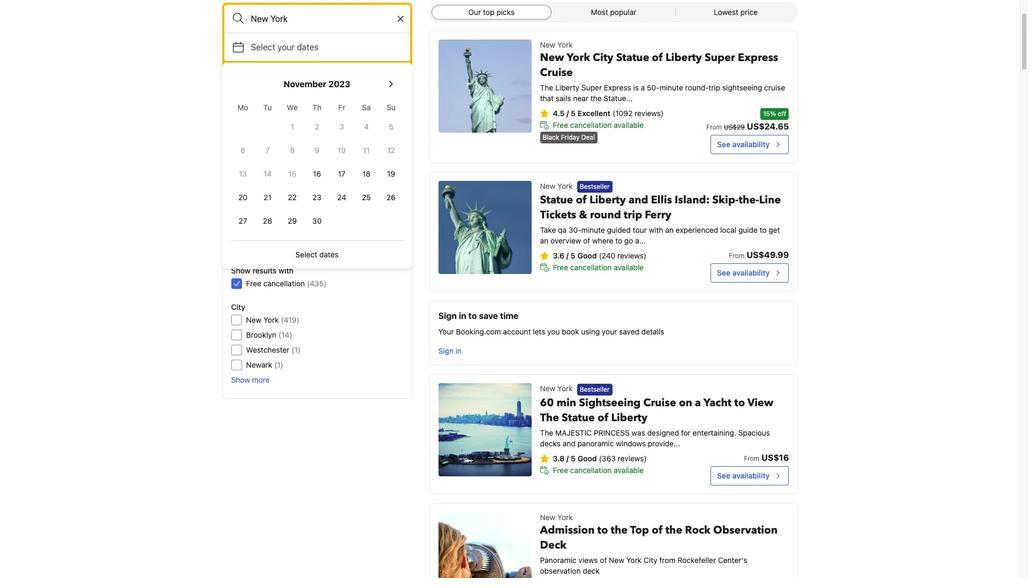 Task type: describe. For each thing, give the bounding box(es) containing it.
of left where
[[584, 236, 591, 246]]

sign in link
[[434, 342, 466, 361]]

show for show more
[[231, 376, 250, 385]]

reviews) for super
[[635, 109, 664, 118]]

9
[[315, 146, 320, 155]]

statue inside statue of liberty and ellis island: skip-the-line tickets & round trip ferry take qa 30-minute guided tour with an experienced local guide to get an overview of where to go a...
[[540, 193, 574, 208]]

you
[[548, 328, 560, 337]]

4.5 / 5 excellent (1092 reviews)
[[553, 109, 664, 118]]

line
[[760, 193, 782, 208]]

view
[[748, 396, 774, 410]]

admission to the top of the rock observation deck image
[[439, 513, 532, 579]]

60 min sightseeing cruise on a yacht to view the statue of liberty image
[[439, 384, 532, 477]]

westchester (1)
[[246, 346, 301, 355]]

tu
[[264, 103, 272, 112]]

experienced
[[676, 226, 719, 235]]

bestseller for liberty
[[580, 183, 610, 191]]

our top picks
[[469, 8, 515, 17]]

3.8 / 5 good (363 reviews)
[[553, 454, 647, 463]]

on
[[679, 396, 693, 410]]

10 November 2023 checkbox
[[330, 140, 354, 161]]

0 vertical spatial dates
[[297, 42, 319, 52]]

top
[[483, 8, 495, 17]]

november 2023
[[284, 79, 351, 89]]

guide
[[739, 226, 758, 235]]

us$24.65
[[747, 122, 790, 131]]

minute inside statue of liberty and ellis island: skip-the-line tickets & round trip ferry take qa 30-minute guided tour with an experienced local guide to get an overview of where to go a...
[[582, 226, 605, 235]]

27
[[239, 216, 247, 226]]

more
[[252, 376, 270, 385]]

sign in
[[439, 347, 462, 356]]

0 horizontal spatial your
[[278, 42, 295, 52]]

9 November 2023 checkbox
[[305, 140, 330, 161]]

30 November 2023 checkbox
[[305, 211, 330, 232]]

free down show results with
[[246, 279, 262, 288]]

newark (1)
[[246, 361, 283, 370]]

show for show results with
[[231, 266, 251, 275]]

th
[[313, 103, 322, 112]]

deck
[[540, 538, 567, 553]]

panoramic
[[540, 556, 577, 565]]

skip-
[[713, 193, 739, 208]]

cruise inside "new york new york city statue of liberty super express cruise the liberty super express is a 50-minute round-trip sightseeing cruise that sails near the statue..."
[[540, 65, 573, 80]]

29 November 2023 checkbox
[[280, 211, 305, 232]]

26
[[387, 193, 396, 202]]

15
[[289, 169, 296, 178]]

drink
[[273, 213, 290, 222]]

16 November 2023 checkbox
[[305, 163, 330, 185]]

free cancellation available for &
[[553, 263, 644, 272]]

sign for sign in
[[439, 347, 454, 356]]

account
[[503, 328, 531, 337]]

0 vertical spatial (435)
[[267, 153, 287, 162]]

25
[[362, 193, 371, 202]]

3 the from the top
[[540, 428, 554, 438]]

reviews) for ferry
[[618, 251, 647, 261]]

min
[[557, 396, 577, 410]]

a inside "new york new york city statue of liberty super express cruise the liberty super express is a 50-minute round-trip sightseeing cruise that sails near the statue..."
[[641, 83, 645, 92]]

1 horizontal spatial your
[[602, 328, 617, 337]]

free for statue of liberty and ellis island: skip-the-line tickets & round trip ferry
[[553, 263, 569, 272]]

travel services & rentals
[[246, 243, 331, 252]]

sightseeing
[[579, 396, 641, 410]]

bestseller for sightseeing
[[580, 386, 610, 394]]

nature & outdoor (288)
[[246, 168, 328, 177]]

clear
[[380, 110, 399, 119]]

liberty up round-
[[666, 50, 702, 65]]

4
[[364, 122, 369, 131]]

see for to
[[718, 471, 731, 480]]

black friday deal
[[543, 133, 595, 141]]

statue inside 60 min sightseeing cruise on a yacht to view the statue of liberty the majestic princess was designed for entertaining. spacious decks and panoramic windows provide...
[[562, 411, 595, 425]]

travel
[[246, 243, 267, 252]]

availability for 60 min sightseeing cruise on a yacht to view the statue of liberty
[[733, 471, 770, 480]]

0 horizontal spatial super
[[582, 83, 602, 92]]

su
[[387, 103, 396, 112]]

free for 60 min sightseeing cruise on a yacht to view the statue of liberty
[[553, 466, 569, 475]]

that
[[540, 94, 554, 103]]

/ for statue
[[567, 454, 569, 463]]

trip inside statue of liberty and ellis island: skip-the-line tickets & round trip ferry take qa 30-minute guided tour with an experienced local guide to get an overview of where to go a...
[[624, 208, 643, 223]]

18
[[363, 169, 371, 178]]

2 the from the top
[[540, 411, 559, 425]]

1 vertical spatial with
[[279, 266, 294, 275]]

to left get
[[760, 226, 767, 235]]

cancellation for 60 min sightseeing cruise on a yacht to view the statue of liberty
[[571, 466, 612, 475]]

black
[[543, 133, 560, 141]]

5 for statue of liberty and ellis island: skip-the-line tickets & round trip ferry
[[571, 251, 576, 261]]

22
[[288, 193, 297, 202]]

tour
[[633, 226, 647, 235]]

excellent
[[578, 109, 611, 118]]

(419)
[[281, 316, 299, 325]]

25 November 2023 checkbox
[[354, 187, 379, 208]]

city inside "new york new york city statue of liberty super express cruise the liberty super express is a 50-minute round-trip sightseeing cruise that sails near the statue..."
[[593, 50, 614, 65]]

30-
[[569, 226, 582, 235]]

princess
[[594, 428, 630, 438]]

to inside 60 min sightseeing cruise on a yacht to view the statue of liberty the majestic princess was designed for entertaining. spacious decks and panoramic windows provide...
[[735, 396, 745, 410]]

yacht
[[704, 396, 732, 410]]

select your dates
[[251, 42, 319, 52]]

liberty inside 60 min sightseeing cruise on a yacht to view the statue of liberty the majestic princess was designed for entertaining. spacious decks and panoramic windows provide...
[[612, 411, 648, 425]]

see availability for new york city statue of liberty super express cruise
[[718, 140, 770, 149]]

& inside statue of liberty and ellis island: skip-the-line tickets & round trip ferry take qa 30-minute guided tour with an experienced local guide to get an overview of where to go a...
[[579, 208, 588, 223]]

27 November 2023 checkbox
[[231, 211, 255, 232]]

select dates
[[296, 250, 339, 259]]

liberty inside statue of liberty and ellis island: skip-the-line tickets & round trip ferry take qa 30-minute guided tour with an experienced local guide to get an overview of where to go a...
[[590, 193, 626, 208]]

cancellation for statue of liberty and ellis island: skip-the-line tickets & round trip ferry
[[571, 263, 612, 272]]

your booking.com account lets you book using your saved details
[[439, 328, 665, 337]]

1 horizontal spatial super
[[705, 50, 736, 65]]

(363
[[599, 454, 616, 463]]

deck
[[583, 567, 600, 576]]

& left the rentals
[[300, 243, 305, 252]]

new york for statue
[[540, 182, 573, 191]]

your
[[439, 328, 454, 337]]

a inside 60 min sightseeing cruise on a yacht to view the statue of liberty the majestic princess was designed for entertaining. spacious decks and panoramic windows provide...
[[695, 396, 701, 410]]

show more
[[231, 376, 270, 385]]

us$49.99
[[747, 250, 790, 260]]

1 horizontal spatial the
[[611, 523, 628, 538]]

15%
[[764, 110, 777, 118]]

(1) for newark (1)
[[274, 361, 283, 370]]

4.5
[[553, 109, 565, 118]]

sign in to save time
[[439, 311, 519, 321]]

round-
[[686, 83, 709, 92]]

of inside 60 min sightseeing cruise on a yacht to view the statue of liberty the majestic princess was designed for entertaining. spacious decks and panoramic windows provide...
[[598, 411, 609, 425]]

statue of liberty and ellis island: skip-the-line tickets & round trip ferry image
[[439, 181, 532, 274]]

was
[[632, 428, 646, 438]]

12
[[387, 146, 395, 155]]

26 November 2023 checkbox
[[379, 187, 404, 208]]

fr
[[338, 103, 345, 112]]

minute inside "new york new york city statue of liberty super express cruise the liberty super express is a 50-minute round-trip sightseeing cruise that sails near the statue..."
[[660, 83, 684, 92]]

11 November 2023 checkbox
[[354, 140, 379, 161]]

of up the tickets
[[576, 193, 587, 208]]

0 horizontal spatial an
[[540, 236, 549, 246]]

ferry
[[645, 208, 672, 223]]

go
[[625, 236, 634, 246]]

majestic
[[556, 428, 592, 438]]

mo
[[238, 103, 248, 112]]

sails
[[556, 94, 571, 103]]

0 horizontal spatial express
[[604, 83, 632, 92]]

results
[[253, 266, 277, 275]]

(136)
[[329, 198, 348, 207]]

24 November 2023 checkbox
[[330, 187, 354, 208]]

entertainment & tickets (136)
[[246, 198, 348, 207]]

5 inside option
[[389, 122, 394, 131]]

to left the 'save'
[[469, 311, 477, 321]]

windows
[[616, 439, 646, 448]]

sa
[[362, 103, 371, 112]]

(1) for westchester (1)
[[292, 346, 301, 355]]

in for sign in to save time
[[459, 311, 467, 321]]

free cancellation available for statue
[[553, 466, 644, 475]]

see for liberty
[[718, 140, 731, 149]]

sign for sign in to save time
[[439, 311, 457, 321]]

save
[[479, 311, 498, 321]]

details
[[642, 328, 665, 337]]

deal
[[582, 133, 595, 141]]

center's
[[719, 556, 748, 565]]

get
[[769, 226, 781, 235]]

20 November 2023 checkbox
[[231, 187, 255, 208]]

29
[[288, 216, 297, 226]]



Task type: vqa. For each thing, say whether or not it's contained in the screenshot.
the ellis
yes



Task type: locate. For each thing, give the bounding box(es) containing it.
30
[[313, 216, 322, 226]]

availability down from us$49.99
[[733, 269, 770, 278]]

22 November 2023 checkbox
[[280, 187, 305, 208]]

60 min sightseeing cruise on a yacht to view the statue of liberty the majestic princess was designed for entertaining. spacious decks and panoramic windows provide...
[[540, 396, 774, 448]]

5 down clear
[[389, 122, 394, 131]]

with down ferry
[[649, 226, 664, 235]]

cruise
[[765, 83, 786, 92]]

statue up the tickets
[[540, 193, 574, 208]]

most
[[591, 8, 609, 17]]

1 horizontal spatial cruise
[[644, 396, 677, 410]]

available down (240
[[614, 263, 644, 272]]

good for statue
[[578, 454, 597, 463]]

available down (1092 at the top of page
[[614, 121, 644, 130]]

0 vertical spatial available
[[614, 121, 644, 130]]

from left us$16
[[744, 455, 760, 463]]

(1) down westchester (1)
[[274, 361, 283, 370]]

the inside "new york new york city statue of liberty super express cruise the liberty super express is a 50-minute round-trip sightseeing cruise that sails near the statue..."
[[540, 83, 554, 92]]

from inside 15% off from us$29 us$24.65
[[707, 123, 722, 131]]

1
[[291, 122, 294, 131]]

0 vertical spatial city
[[593, 50, 614, 65]]

bestseller up the round
[[580, 183, 610, 191]]

0 vertical spatial availability
[[733, 140, 770, 149]]

& right nature
[[272, 168, 277, 177]]

westchester
[[246, 346, 290, 355]]

4 November 2023 checkbox
[[354, 116, 379, 138]]

see availability down from us$49.99
[[718, 269, 770, 278]]

1 vertical spatial see availability
[[718, 269, 770, 278]]

free down 3.6
[[553, 263, 569, 272]]

2 vertical spatial see availability
[[718, 471, 770, 480]]

17 November 2023 checkbox
[[330, 163, 354, 185]]

see availability down from us$16
[[718, 471, 770, 480]]

picks
[[497, 8, 515, 17]]

1 free cancellation available from the top
[[553, 121, 644, 130]]

trip up 'tour'
[[624, 208, 643, 223]]

from inside from us$49.99
[[730, 252, 745, 260]]

trip inside "new york new york city statue of liberty super express cruise the liberty super express is a 50-minute round-trip sightseeing cruise that sails near the statue..."
[[709, 83, 721, 92]]

see for the-
[[718, 269, 731, 278]]

services
[[269, 243, 298, 252]]

city
[[593, 50, 614, 65], [231, 303, 245, 312], [644, 556, 658, 565]]

& left drink
[[266, 213, 271, 222]]

and inside 60 min sightseeing cruise on a yacht to view the statue of liberty the majestic princess was designed for entertaining. spacious decks and panoramic windows provide...
[[563, 439, 576, 448]]

/ for cruise
[[567, 109, 569, 118]]

in
[[459, 311, 467, 321], [456, 347, 462, 356]]

cancellation for new york city statue of liberty super express cruise
[[571, 121, 612, 130]]

in inside the sign in link
[[456, 347, 462, 356]]

of
[[652, 50, 663, 65], [576, 193, 587, 208], [584, 236, 591, 246], [598, 411, 609, 425], [652, 523, 663, 538], [600, 556, 607, 565]]

0 vertical spatial minute
[[660, 83, 684, 92]]

60
[[540, 396, 554, 410]]

sign
[[439, 311, 457, 321], [439, 347, 454, 356]]

0 vertical spatial super
[[705, 50, 736, 65]]

0 horizontal spatial cruise
[[540, 65, 573, 80]]

of right views
[[600, 556, 607, 565]]

0 horizontal spatial minute
[[582, 226, 605, 235]]

reviews) down go
[[618, 251, 647, 261]]

with inside statue of liberty and ellis island: skip-the-line tickets & round trip ferry take qa 30-minute guided tour with an experienced local guide to get an overview of where to go a...
[[649, 226, 664, 235]]

overview
[[551, 236, 582, 246]]

1 vertical spatial good
[[578, 454, 597, 463]]

decks
[[540, 439, 561, 448]]

1 vertical spatial super
[[582, 83, 602, 92]]

our
[[469, 8, 481, 17]]

of inside "new york new york city statue of liberty super express cruise the liberty super express is a 50-minute round-trip sightseeing cruise that sails near the statue..."
[[652, 50, 663, 65]]

0 vertical spatial statue
[[617, 50, 650, 65]]

0 horizontal spatial with
[[279, 266, 294, 275]]

1 horizontal spatial with
[[649, 226, 664, 235]]

0 vertical spatial the
[[540, 83, 554, 92]]

1 vertical spatial select
[[296, 250, 317, 259]]

0 horizontal spatial a
[[641, 83, 645, 92]]

sign down the your at the bottom left
[[439, 347, 454, 356]]

an down ferry
[[666, 226, 674, 235]]

0 vertical spatial show
[[231, 266, 251, 275]]

1 see from the top
[[718, 140, 731, 149]]

saved
[[620, 328, 640, 337]]

cruise up sails
[[540, 65, 573, 80]]

19 November 2023 checkbox
[[379, 163, 404, 185]]

1 horizontal spatial trip
[[709, 83, 721, 92]]

1 vertical spatial express
[[604, 83, 632, 92]]

to left 'view'
[[735, 396, 745, 410]]

good down panoramic
[[578, 454, 597, 463]]

1 sign from the top
[[439, 311, 457, 321]]

the left top
[[611, 523, 628, 538]]

city left from
[[644, 556, 658, 565]]

the up excellent
[[591, 94, 602, 103]]

3 see availability from the top
[[718, 471, 770, 480]]

rock
[[686, 523, 711, 538]]

23 November 2023 checkbox
[[305, 187, 330, 208]]

guided
[[607, 226, 631, 235]]

1 horizontal spatial minute
[[660, 83, 684, 92]]

0 vertical spatial your
[[278, 42, 295, 52]]

1 horizontal spatial and
[[629, 193, 649, 208]]

1 vertical spatial (435)
[[307, 279, 327, 288]]

your right 'using' on the right bottom
[[602, 328, 617, 337]]

2 vertical spatial city
[[644, 556, 658, 565]]

1 vertical spatial /
[[567, 251, 569, 261]]

3 free cancellation available from the top
[[553, 466, 644, 475]]

select for select dates
[[296, 250, 317, 259]]

the up 'decks'
[[540, 428, 554, 438]]

statue up is
[[617, 50, 650, 65]]

1 vertical spatial reviews)
[[618, 251, 647, 261]]

1 November 2023 checkbox
[[280, 116, 305, 138]]

0 vertical spatial cruise
[[540, 65, 573, 80]]

1 vertical spatial the
[[540, 411, 559, 425]]

2 horizontal spatial city
[[644, 556, 658, 565]]

0 vertical spatial new york
[[540, 182, 573, 191]]

availability down us$29
[[733, 140, 770, 149]]

8 November 2023 checkbox
[[280, 140, 305, 161]]

0 vertical spatial with
[[649, 226, 664, 235]]

0 vertical spatial sign
[[439, 311, 457, 321]]

1 horizontal spatial express
[[738, 50, 779, 65]]

1 horizontal spatial select
[[296, 250, 317, 259]]

dates down 30 november 2023 option
[[320, 250, 339, 259]]

new york city statue of liberty super express cruise image
[[439, 40, 532, 133]]

availability down from us$16
[[733, 471, 770, 480]]

observation
[[540, 567, 581, 576]]

cancellation down excellent
[[571, 121, 612, 130]]

new york up 60
[[540, 384, 573, 393]]

free cancellation available down 3.8 / 5 good (363 reviews)
[[553, 466, 644, 475]]

cruise inside 60 min sightseeing cruise on a yacht to view the statue of liberty the majestic princess was designed for entertaining. spacious decks and panoramic windows provide...
[[644, 396, 677, 410]]

category
[[231, 140, 264, 149]]

0 vertical spatial an
[[666, 226, 674, 235]]

good left (240
[[578, 251, 597, 261]]

16
[[313, 169, 321, 178]]

lowest price
[[714, 8, 758, 17]]

newark
[[246, 361, 272, 370]]

to up views
[[598, 523, 608, 538]]

1 vertical spatial availability
[[733, 269, 770, 278]]

1 show from the top
[[231, 266, 251, 275]]

0 vertical spatial see
[[718, 140, 731, 149]]

ellis
[[651, 193, 673, 208]]

from left us$29
[[707, 123, 722, 131]]

0 horizontal spatial (1)
[[274, 361, 283, 370]]

0 vertical spatial /
[[567, 109, 569, 118]]

time
[[500, 311, 519, 321]]

cancellation down 3.6 / 5 good (240 reviews)
[[571, 263, 612, 272]]

19
[[387, 169, 395, 178]]

statue...
[[604, 94, 633, 103]]

/ for &
[[567, 251, 569, 261]]

24
[[337, 193, 346, 202]]

0 horizontal spatial the
[[591, 94, 602, 103]]

1 vertical spatial dates
[[320, 250, 339, 259]]

city inside new york admission to the top of the rock observation deck panoramic views of new york city from rockefeller center's observation deck
[[644, 556, 658, 565]]

trip
[[709, 83, 721, 92], [624, 208, 643, 223]]

0 horizontal spatial (435)
[[267, 153, 287, 162]]

most popular
[[591, 8, 637, 17]]

show inside show more button
[[231, 376, 250, 385]]

the down 60
[[540, 411, 559, 425]]

2 show from the top
[[231, 376, 250, 385]]

liberty up the was
[[612, 411, 648, 425]]

(435) left 8
[[267, 153, 287, 162]]

statue up majestic
[[562, 411, 595, 425]]

new york up the tickets
[[540, 182, 573, 191]]

1 vertical spatial city
[[231, 303, 245, 312]]

of up 50-
[[652, 50, 663, 65]]

select for select your dates
[[251, 42, 275, 52]]

qa
[[558, 226, 567, 235]]

show results with
[[231, 266, 294, 275]]

0 horizontal spatial dates
[[297, 42, 319, 52]]

and inside statue of liberty and ellis island: skip-the-line tickets & round trip ferry take qa 30-minute guided tour with an experienced local guide to get an overview of where to go a...
[[629, 193, 649, 208]]

2 availability from the top
[[733, 269, 770, 278]]

see down us$29
[[718, 140, 731, 149]]

cruise left on
[[644, 396, 677, 410]]

1 available from the top
[[614, 121, 644, 130]]

2 vertical spatial reviews)
[[618, 454, 647, 463]]

dates
[[297, 42, 319, 52], [320, 250, 339, 259]]

city up statue...
[[593, 50, 614, 65]]

see availability for statue of liberty and ellis island: skip-the-line tickets & round trip ferry
[[718, 269, 770, 278]]

1 vertical spatial from
[[730, 252, 745, 260]]

1 vertical spatial new york
[[540, 384, 573, 393]]

18 November 2023 checkbox
[[354, 163, 379, 185]]

1 vertical spatial available
[[614, 263, 644, 272]]

1 vertical spatial a
[[695, 396, 701, 410]]

(14)
[[279, 331, 292, 340]]

1 bestseller from the top
[[580, 183, 610, 191]]

book
[[562, 328, 579, 337]]

2 vertical spatial available
[[614, 466, 644, 475]]

14 November 2023 checkbox
[[255, 163, 280, 185]]

2 vertical spatial free cancellation available
[[553, 466, 644, 475]]

express up statue...
[[604, 83, 632, 92]]

0 vertical spatial a
[[641, 83, 645, 92]]

3 available from the top
[[614, 466, 644, 475]]

1 horizontal spatial an
[[666, 226, 674, 235]]

for
[[682, 428, 691, 438]]

2 sign from the top
[[439, 347, 454, 356]]

an down take
[[540, 236, 549, 246]]

dates down the where are you going? search field
[[297, 42, 319, 52]]

from us$49.99
[[730, 250, 790, 260]]

see availability for 60 min sightseeing cruise on a yacht to view the statue of liberty
[[718, 471, 770, 480]]

1 horizontal spatial a
[[695, 396, 701, 410]]

bestseller up sightseeing
[[580, 386, 610, 394]]

(435) down select dates
[[307, 279, 327, 288]]

the
[[591, 94, 602, 103], [611, 523, 628, 538], [666, 523, 683, 538]]

Where are you going? search field
[[224, 5, 410, 33]]

friday
[[561, 133, 580, 141]]

& for (53)
[[266, 213, 271, 222]]

5 for new york city statue of liberty super express cruise
[[571, 109, 576, 118]]

cancellation down results
[[264, 279, 305, 288]]

2 vertical spatial from
[[744, 455, 760, 463]]

free down 3.8
[[553, 466, 569, 475]]

/ right 3.8
[[567, 454, 569, 463]]

5
[[571, 109, 576, 118], [389, 122, 394, 131], [571, 251, 576, 261], [571, 454, 576, 463]]

1 horizontal spatial dates
[[320, 250, 339, 259]]

1 new york from the top
[[540, 182, 573, 191]]

island:
[[675, 193, 710, 208]]

6 November 2023 checkbox
[[231, 140, 255, 161]]

& for (288)
[[272, 168, 277, 177]]

2 vertical spatial /
[[567, 454, 569, 463]]

grid
[[231, 97, 404, 232]]

reviews) down 'windows'
[[618, 454, 647, 463]]

5 for 60 min sightseeing cruise on a yacht to view the statue of liberty
[[571, 454, 576, 463]]

statue inside "new york new york city statue of liberty super express cruise the liberty super express is a 50-minute round-trip sightseeing cruise that sails near the statue..."
[[617, 50, 650, 65]]

3 November 2023 checkbox
[[330, 116, 354, 138]]

3 availability from the top
[[733, 471, 770, 480]]

12 November 2023 checkbox
[[379, 140, 404, 161]]

nature
[[246, 168, 270, 177]]

show left more
[[231, 376, 250, 385]]

top
[[631, 523, 650, 538]]

2 horizontal spatial the
[[666, 523, 683, 538]]

liberty up the round
[[590, 193, 626, 208]]

statue
[[617, 50, 650, 65], [540, 193, 574, 208], [562, 411, 595, 425]]

express up sightseeing
[[738, 50, 779, 65]]

the left rock
[[666, 523, 683, 538]]

2023
[[329, 79, 351, 89]]

from down the local
[[730, 252, 745, 260]]

search button
[[224, 63, 410, 89]]

5 right 3.6
[[571, 251, 576, 261]]

good for &
[[578, 251, 597, 261]]

& for (136)
[[297, 198, 302, 207]]

1 see availability from the top
[[718, 140, 770, 149]]

13 November 2023 checkbox
[[231, 163, 255, 185]]

2 good from the top
[[578, 454, 597, 463]]

november
[[284, 79, 327, 89]]

booking.com
[[456, 328, 501, 337]]

show left results
[[231, 266, 251, 275]]

&
[[272, 168, 277, 177], [297, 198, 302, 207], [579, 208, 588, 223], [266, 213, 271, 222], [300, 243, 305, 252]]

1 vertical spatial bestseller
[[580, 386, 610, 394]]

2 available from the top
[[614, 263, 644, 272]]

show more button
[[231, 375, 270, 386]]

in for sign in
[[456, 347, 462, 356]]

sign up the your at the bottom left
[[439, 311, 457, 321]]

the inside "new york new york city statue of liberty super express cruise the liberty super express is a 50-minute round-trip sightseeing cruise that sails near the statue..."
[[591, 94, 602, 103]]

availability for statue of liberty and ellis island: skip-the-line tickets & round trip ferry
[[733, 269, 770, 278]]

near
[[574, 94, 589, 103]]

0 vertical spatial from
[[707, 123, 722, 131]]

a right on
[[695, 396, 701, 410]]

new york for 60
[[540, 384, 573, 393]]

super up near
[[582, 83, 602, 92]]

and left 'ellis'
[[629, 193, 649, 208]]

0 horizontal spatial city
[[231, 303, 245, 312]]

1 vertical spatial see
[[718, 269, 731, 278]]

reviews) down 50-
[[635, 109, 664, 118]]

the-
[[739, 193, 760, 208]]

see down entertaining.
[[718, 471, 731, 480]]

super up sightseeing
[[705, 50, 736, 65]]

1 vertical spatial (1)
[[274, 361, 283, 370]]

1 vertical spatial your
[[602, 328, 617, 337]]

free down 4.5
[[553, 121, 569, 130]]

1 vertical spatial minute
[[582, 226, 605, 235]]

1 vertical spatial sign
[[439, 347, 454, 356]]

1 vertical spatial in
[[456, 347, 462, 356]]

trip left sightseeing
[[709, 83, 721, 92]]

28 November 2023 checkbox
[[255, 211, 280, 232]]

0 vertical spatial reviews)
[[635, 109, 664, 118]]

lets
[[533, 328, 546, 337]]

panoramic
[[578, 439, 614, 448]]

0 vertical spatial bestseller
[[580, 183, 610, 191]]

0 vertical spatial free cancellation available
[[553, 121, 644, 130]]

brooklyn (14)
[[246, 331, 292, 340]]

free for new york city statue of liberty super express cruise
[[553, 121, 569, 130]]

the up that
[[540, 83, 554, 92]]

/
[[567, 109, 569, 118], [567, 251, 569, 261], [567, 454, 569, 463]]

available for ferry
[[614, 263, 644, 272]]

free cancellation available down 3.6 / 5 good (240 reviews)
[[553, 263, 644, 272]]

2 new york from the top
[[540, 384, 573, 393]]

(1) down (14)
[[292, 346, 301, 355]]

/ right 3.6
[[567, 251, 569, 261]]

1 good from the top
[[578, 251, 597, 261]]

views
[[579, 556, 598, 565]]

/ right 4.5
[[567, 109, 569, 118]]

1 the from the top
[[540, 83, 554, 92]]

2 bestseller from the top
[[580, 386, 610, 394]]

cancellation down 3.8 / 5 good (363 reviews)
[[571, 466, 612, 475]]

2 vertical spatial availability
[[733, 471, 770, 480]]

21 November 2023 checkbox
[[255, 187, 280, 208]]

0 vertical spatial select
[[251, 42, 275, 52]]

rockefeller
[[678, 556, 716, 565]]

grid containing mo
[[231, 97, 404, 232]]

5 November 2023 checkbox
[[379, 116, 404, 138]]

2 free cancellation available from the top
[[553, 263, 644, 272]]

a
[[641, 83, 645, 92], [695, 396, 701, 410]]

0 vertical spatial trip
[[709, 83, 721, 92]]

new york admission to the top of the rock observation deck panoramic views of new york city from rockefeller center's observation deck
[[540, 513, 778, 576]]

15 November 2023 checkbox
[[280, 163, 305, 185]]

a...
[[636, 236, 646, 246]]

new york
[[540, 182, 573, 191], [540, 384, 573, 393]]

see down from us$49.99
[[718, 269, 731, 278]]

clear button
[[376, 106, 403, 125]]

23
[[313, 193, 322, 202]]

with up free cancellation (435)
[[279, 266, 294, 275]]

availability for new york city statue of liberty super express cruise
[[733, 140, 770, 149]]

minute left round-
[[660, 83, 684, 92]]

free cancellation available for cruise
[[553, 121, 644, 130]]

liberty up sails
[[556, 83, 580, 92]]

from for skip-
[[730, 252, 745, 260]]

& up (53)
[[297, 198, 302, 207]]

from inside from us$16
[[744, 455, 760, 463]]

in down booking.com
[[456, 347, 462, 356]]

to inside new york admission to the top of the rock observation deck panoramic views of new york city from rockefeller center's observation deck
[[598, 523, 608, 538]]

0 vertical spatial see availability
[[718, 140, 770, 149]]

your
[[278, 42, 295, 52], [602, 328, 617, 337]]

3 see from the top
[[718, 471, 731, 480]]

entertaining.
[[693, 428, 737, 438]]

0 horizontal spatial and
[[563, 439, 576, 448]]

0 vertical spatial (1)
[[292, 346, 301, 355]]

1 vertical spatial cruise
[[644, 396, 677, 410]]

2 vertical spatial statue
[[562, 411, 595, 425]]

1 horizontal spatial (1)
[[292, 346, 301, 355]]

available down (363 at bottom
[[614, 466, 644, 475]]

city down show results with
[[231, 303, 245, 312]]

1 vertical spatial and
[[563, 439, 576, 448]]

2 see availability from the top
[[718, 269, 770, 278]]

from for yacht
[[744, 455, 760, 463]]

0 horizontal spatial trip
[[624, 208, 643, 223]]

available for the
[[614, 466, 644, 475]]

reviews) for the
[[618, 454, 647, 463]]

5 right 3.8
[[571, 454, 576, 463]]

1 vertical spatial statue
[[540, 193, 574, 208]]

0 horizontal spatial select
[[251, 42, 275, 52]]

cancellation
[[571, 121, 612, 130], [571, 263, 612, 272], [264, 279, 305, 288], [571, 466, 612, 475]]

1 vertical spatial show
[[231, 376, 250, 385]]

your up 'november'
[[278, 42, 295, 52]]

(435)
[[267, 153, 287, 162], [307, 279, 327, 288]]

10
[[338, 146, 346, 155]]

minute up where
[[582, 226, 605, 235]]

of right top
[[652, 523, 663, 538]]

5 right 4.5
[[571, 109, 576, 118]]

1 vertical spatial an
[[540, 236, 549, 246]]

1 availability from the top
[[733, 140, 770, 149]]

20
[[238, 193, 248, 202]]

0 vertical spatial express
[[738, 50, 779, 65]]

a right is
[[641, 83, 645, 92]]

2 see from the top
[[718, 269, 731, 278]]

2 vertical spatial the
[[540, 428, 554, 438]]

available for super
[[614, 121, 644, 130]]

to left go
[[616, 236, 623, 246]]

& up 30-
[[579, 208, 588, 223]]

0 vertical spatial good
[[578, 251, 597, 261]]

1 vertical spatial free cancellation available
[[553, 263, 644, 272]]

7 November 2023 checkbox
[[255, 140, 280, 161]]

2 November 2023 checkbox
[[305, 116, 330, 138]]

statue of liberty and ellis island: skip-the-line tickets & round trip ferry take qa 30-minute guided tour with an experienced local guide to get an overview of where to go a...
[[540, 193, 782, 246]]



